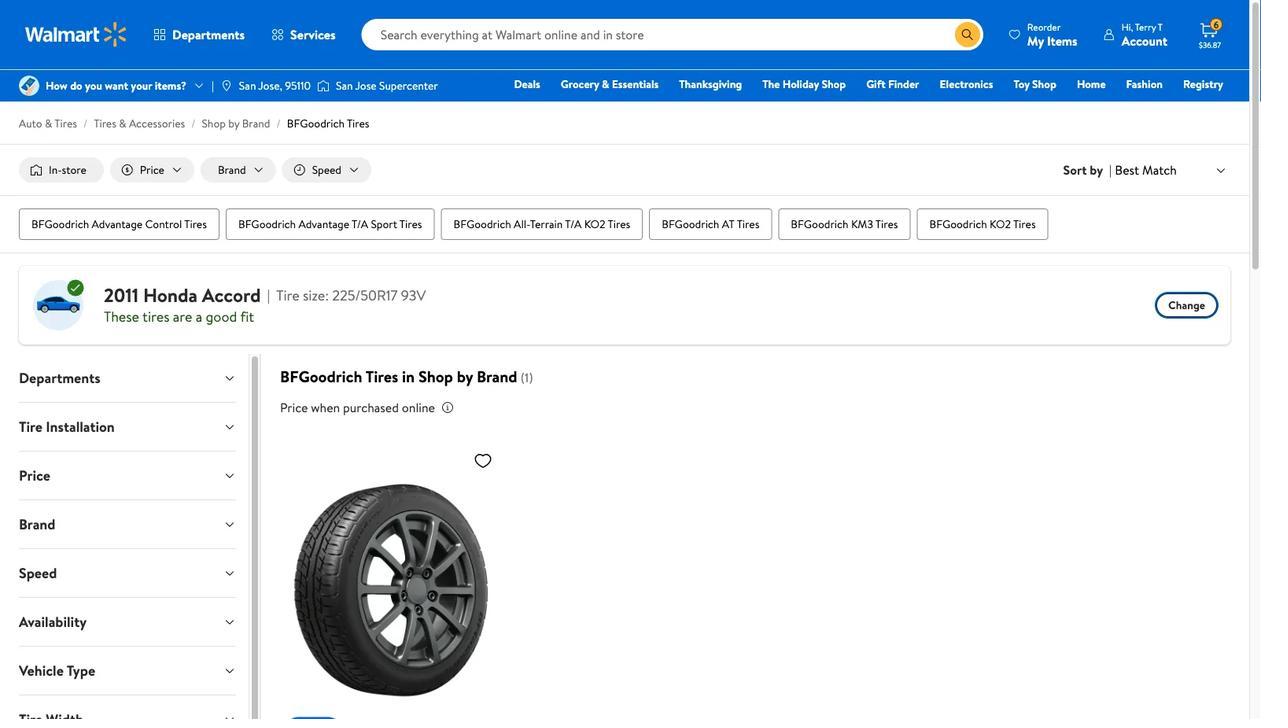 Task type: locate. For each thing, give the bounding box(es) containing it.
bfgoodrich for bfgoodrich at tires
[[662, 217, 720, 232]]

1 horizontal spatial ko2
[[990, 217, 1012, 232]]

1 advantage from the left
[[92, 217, 143, 232]]

one debit link
[[1096, 98, 1164, 115]]

tire installation button
[[6, 403, 249, 451]]

2 horizontal spatial |
[[1110, 161, 1113, 179]]

ko2
[[585, 217, 606, 232], [990, 217, 1012, 232]]

sort and filter section element
[[0, 145, 1250, 195]]

(1)
[[521, 369, 533, 387]]

3 / from the left
[[277, 116, 281, 131]]

advantage for t/a
[[299, 217, 350, 232]]

tire inside 2011 honda accord | tire size: 225/50r17 93v these tires are a good fit
[[276, 286, 300, 306]]

speed tab
[[6, 550, 249, 598]]

| up auto & tires / tires & accessories / shop by brand / bfgoodrich tires at left
[[212, 78, 214, 93]]

0 horizontal spatial speed button
[[6, 550, 249, 598]]

0 horizontal spatial advantage
[[92, 217, 143, 232]]

95110
[[285, 78, 311, 93]]

registry
[[1184, 76, 1224, 92]]

0 horizontal spatial t/a
[[352, 217, 368, 232]]

2 horizontal spatial /
[[277, 116, 281, 131]]

by right in at the bottom left
[[457, 366, 473, 388]]

1 vertical spatial price button
[[6, 452, 249, 500]]

a
[[196, 307, 202, 326]]

2 vertical spatial price
[[19, 466, 50, 486]]

services
[[291, 26, 336, 43]]

1 horizontal spatial departments
[[172, 26, 245, 43]]

advantage left the sport
[[299, 217, 350, 232]]

0 horizontal spatial /
[[83, 116, 88, 131]]

home
[[1078, 76, 1107, 92]]

vehicle type
[[19, 661, 95, 681]]

1 vertical spatial departments
[[19, 369, 100, 388]]

speed inside sort and filter section element
[[312, 162, 342, 178]]

0 vertical spatial departments
[[172, 26, 245, 43]]

san for san jose supercenter
[[336, 78, 353, 93]]

best
[[1116, 161, 1140, 179]]

| left best
[[1110, 161, 1113, 179]]

brand button down shop by brand link
[[201, 157, 276, 183]]

brand inside sort and filter section element
[[218, 162, 246, 178]]

tire installation tab
[[6, 403, 249, 451]]

availability
[[19, 613, 87, 632]]

2 san from the left
[[336, 78, 353, 93]]

walmart+ link
[[1170, 98, 1231, 115]]

auto
[[19, 116, 42, 131]]

speed up availability on the left bottom of the page
[[19, 564, 57, 583]]

bfgoodrich for bfgoodrich advantage t/a sport tires
[[238, 217, 296, 232]]

bfgoodrich for bfgoodrich advantage control tires
[[31, 217, 89, 232]]

fashion link
[[1120, 76, 1171, 93]]

1 horizontal spatial advantage
[[299, 217, 350, 232]]

0 vertical spatial price button
[[110, 157, 194, 183]]

0 vertical spatial speed
[[312, 162, 342, 178]]

price inside price tab
[[19, 466, 50, 486]]

want
[[105, 78, 128, 93]]

one
[[1104, 98, 1127, 114]]

honda
[[143, 282, 198, 309]]

& right grocery
[[602, 76, 610, 92]]

departments up tire installation
[[19, 369, 100, 388]]

0 vertical spatial price
[[140, 162, 164, 178]]

1 vertical spatial tire
[[19, 417, 43, 437]]

bfgoodrich all-terrain t/a ko2 tires
[[454, 217, 631, 232]]

t/a
[[352, 217, 368, 232], [565, 217, 582, 232]]

0 horizontal spatial |
[[212, 78, 214, 93]]

0 horizontal spatial departments
[[19, 369, 100, 388]]

advantage inside 'link'
[[92, 217, 143, 232]]

bfgoodrich inside 'link'
[[31, 217, 89, 232]]

advantage left control
[[92, 217, 143, 232]]

holiday
[[783, 76, 820, 92]]

in-store
[[49, 162, 86, 178]]

2 horizontal spatial &
[[602, 76, 610, 92]]

1 horizontal spatial t/a
[[565, 217, 582, 232]]

by inside sort and filter section element
[[1091, 161, 1104, 179]]

1 horizontal spatial speed button
[[282, 157, 372, 183]]

brand inside tab
[[19, 515, 55, 535]]

tire left size:
[[276, 286, 300, 306]]

0 horizontal spatial san
[[239, 78, 256, 93]]

 image up shop by brand link
[[220, 80, 233, 92]]

store
[[62, 162, 86, 178]]

 image right 95110
[[317, 78, 330, 94]]

1 horizontal spatial speed
[[312, 162, 342, 178]]

registry one debit
[[1104, 76, 1224, 114]]

1 horizontal spatial  image
[[317, 78, 330, 94]]

2 t/a from the left
[[565, 217, 582, 232]]

& left accessories
[[119, 116, 126, 131]]

2011
[[104, 282, 139, 309]]

1 horizontal spatial price
[[140, 162, 164, 178]]

tab
[[6, 696, 249, 720]]

0 vertical spatial by
[[228, 116, 240, 131]]

t/a inside bfgoodrich advantage t/a sport tires link
[[352, 217, 368, 232]]

reorder my items
[[1028, 20, 1078, 49]]

speed button up availability tab
[[6, 550, 249, 598]]

t/a inside the bfgoodrich all-terrain t/a ko2 tires link
[[565, 217, 582, 232]]

grocery & essentials
[[561, 76, 659, 92]]

1 horizontal spatial tire
[[276, 286, 300, 306]]

bfgoodrich ko2 tires link
[[918, 209, 1049, 240]]

by down the san jose, 95110
[[228, 116, 240, 131]]

debit
[[1130, 98, 1157, 114]]

/ down the san jose, 95110
[[277, 116, 281, 131]]

departments
[[172, 26, 245, 43], [19, 369, 100, 388]]

bfgoodrich
[[287, 116, 345, 131], [31, 217, 89, 232], [238, 217, 296, 232], [454, 217, 512, 232], [662, 217, 720, 232], [791, 217, 849, 232], [930, 217, 988, 232], [280, 366, 362, 388]]

1 vertical spatial |
[[1110, 161, 1113, 179]]

1 vertical spatial speed button
[[6, 550, 249, 598]]

& inside grocery & essentials link
[[602, 76, 610, 92]]

| right accord
[[267, 286, 270, 306]]

when
[[311, 399, 340, 417]]

price inside sort and filter section element
[[140, 162, 164, 178]]

bfgoodrich for bfgoodrich tires in shop by brand (1)
[[280, 366, 362, 388]]

sort by |
[[1064, 161, 1113, 179]]

Search search field
[[362, 19, 984, 50]]

bfgoodrich advantage control tires link
[[19, 209, 220, 240]]

$36.87
[[1200, 39, 1222, 50]]

1 horizontal spatial &
[[119, 116, 126, 131]]

how do you want your items?
[[46, 78, 187, 93]]

0 vertical spatial speed button
[[282, 157, 372, 183]]

0 horizontal spatial speed
[[19, 564, 57, 583]]

price button down tire installation tab
[[6, 452, 249, 500]]

 image
[[19, 76, 39, 96]]

jose
[[355, 78, 377, 93]]

2 vertical spatial by
[[457, 366, 473, 388]]

brand tab
[[6, 501, 249, 549]]

hi, terry t account
[[1122, 20, 1168, 49]]

/ right auto & tires link
[[83, 116, 88, 131]]

brand button down price tab
[[6, 501, 249, 549]]

price button down accessories
[[110, 157, 194, 183]]

1 t/a from the left
[[352, 217, 368, 232]]

price tab
[[6, 452, 249, 500]]

bfgoodrich inside bfgoodrich advantage t/a sport tires link
[[238, 217, 296, 232]]

departments up items? on the left top of page
[[172, 26, 245, 43]]

vehicle
[[19, 661, 64, 681]]

0 horizontal spatial &
[[45, 116, 52, 131]]

& right "auto"
[[45, 116, 52, 131]]

fashion
[[1127, 76, 1164, 92]]

1 horizontal spatial by
[[457, 366, 473, 388]]

grocery & essentials link
[[554, 76, 666, 93]]

0 vertical spatial brand button
[[201, 157, 276, 183]]

speed down bfgoodrich tires link
[[312, 162, 342, 178]]

0 horizontal spatial tire
[[19, 417, 43, 437]]

2 advantage from the left
[[299, 217, 350, 232]]

shop
[[822, 76, 846, 92], [1033, 76, 1057, 92], [202, 116, 226, 131], [419, 366, 453, 388]]

vehicle type tab
[[6, 647, 249, 695]]

0 horizontal spatial  image
[[220, 80, 233, 92]]

2 vertical spatial |
[[267, 286, 270, 306]]

0 horizontal spatial by
[[228, 116, 240, 131]]

1 horizontal spatial /
[[191, 116, 196, 131]]

installation
[[46, 417, 115, 437]]

toy shop
[[1014, 76, 1057, 92]]

essentials
[[612, 76, 659, 92]]

price down tire installation
[[19, 466, 50, 486]]

1 vertical spatial brand button
[[6, 501, 249, 549]]

tire
[[276, 286, 300, 306], [19, 417, 43, 437]]

price left when on the left of the page
[[280, 399, 308, 417]]

shop by brand link
[[202, 116, 270, 131]]

bfgoodrich advantage t/a sport all-season 225/50r17 94v tire image
[[283, 445, 499, 720]]

price down accessories
[[140, 162, 164, 178]]

departments button
[[140, 16, 258, 54]]

electronics
[[940, 76, 994, 92]]

do
[[70, 78, 82, 93]]

legal information image
[[442, 402, 454, 414]]

bfgoodrich inside bfgoodrich at tires link
[[662, 217, 720, 232]]

shop right holiday
[[822, 76, 846, 92]]

tire installation
[[19, 417, 115, 437]]

1 vertical spatial by
[[1091, 161, 1104, 179]]

1 horizontal spatial |
[[267, 286, 270, 306]]

by right sort
[[1091, 161, 1104, 179]]

/ right accessories
[[191, 116, 196, 131]]

bfgoodrich for bfgoodrich all-terrain t/a ko2 tires
[[454, 217, 512, 232]]

bfgoodrich for bfgoodrich ko2 tires
[[930, 217, 988, 232]]

san left jose
[[336, 78, 353, 93]]

/
[[83, 116, 88, 131], [191, 116, 196, 131], [277, 116, 281, 131]]

t/a left the sport
[[352, 217, 368, 232]]

0 horizontal spatial ko2
[[585, 217, 606, 232]]

0 vertical spatial tire
[[276, 286, 300, 306]]

& for tires
[[45, 116, 52, 131]]

6
[[1215, 18, 1220, 31]]

speed
[[312, 162, 342, 178], [19, 564, 57, 583]]

san for san jose, 95110
[[239, 78, 256, 93]]

good
[[206, 307, 237, 326]]

bfgoodrich ko2 tires
[[930, 217, 1037, 232]]

 image
[[317, 78, 330, 94], [220, 80, 233, 92]]

93v
[[401, 286, 426, 306]]

advantage for control
[[92, 217, 143, 232]]

bfgoodrich inside bfgoodrich ko2 tires link
[[930, 217, 988, 232]]

1 vertical spatial speed
[[19, 564, 57, 583]]

1 horizontal spatial san
[[336, 78, 353, 93]]

0 horizontal spatial price
[[19, 466, 50, 486]]

price button inside sort and filter section element
[[110, 157, 194, 183]]

tire left installation
[[19, 417, 43, 437]]

speed button down bfgoodrich tires link
[[282, 157, 372, 183]]

1 san from the left
[[239, 78, 256, 93]]

&
[[602, 76, 610, 92], [45, 116, 52, 131], [119, 116, 126, 131]]

2 horizontal spatial by
[[1091, 161, 1104, 179]]

t/a right 'terrain'
[[565, 217, 582, 232]]

type
[[67, 661, 95, 681]]

brand
[[242, 116, 270, 131], [218, 162, 246, 178], [477, 366, 518, 388], [19, 515, 55, 535]]

the
[[763, 76, 781, 92]]

shop right in at the bottom left
[[419, 366, 453, 388]]

match
[[1143, 161, 1178, 179]]

grocery
[[561, 76, 600, 92]]

san left jose,
[[239, 78, 256, 93]]

bfgoodrich all-terrain t/a ko2 tires link
[[441, 209, 643, 240]]

1 vertical spatial price
[[280, 399, 308, 417]]



Task type: describe. For each thing, give the bounding box(es) containing it.
control
[[145, 217, 182, 232]]

Walmart Site-Wide search field
[[362, 19, 984, 50]]

at
[[723, 217, 735, 232]]

gift finder link
[[860, 76, 927, 93]]

speed button inside sort and filter section element
[[282, 157, 372, 183]]

departments button
[[6, 354, 249, 402]]

hi,
[[1122, 20, 1134, 33]]

deals
[[514, 76, 541, 92]]

your
[[131, 78, 152, 93]]

size:
[[303, 286, 329, 306]]

you
[[85, 78, 102, 93]]

shop right toy in the top right of the page
[[1033, 76, 1057, 92]]

home link
[[1071, 76, 1114, 93]]

tire inside tire installation dropdown button
[[19, 417, 43, 437]]

bfgoodrich km3 tires link
[[779, 209, 911, 240]]

deals link
[[507, 76, 548, 93]]

how
[[46, 78, 68, 93]]

225/50r17
[[332, 286, 398, 306]]

& for essentials
[[602, 76, 610, 92]]

t
[[1159, 20, 1164, 33]]

san jose, 95110
[[239, 78, 311, 93]]

best match
[[1116, 161, 1178, 179]]

search icon image
[[962, 28, 975, 41]]

2 / from the left
[[191, 116, 196, 131]]

terry
[[1136, 20, 1157, 33]]

availability button
[[6, 598, 249, 646]]

these
[[104, 307, 139, 326]]

in-store button
[[19, 157, 104, 183]]

electronics link
[[933, 76, 1001, 93]]

bfgoodrich advantage control tires
[[31, 217, 207, 232]]

items
[[1048, 32, 1078, 49]]

thanksgiving link
[[673, 76, 750, 93]]

items?
[[155, 78, 187, 93]]

toy shop link
[[1007, 76, 1064, 93]]

1 / from the left
[[83, 116, 88, 131]]

account
[[1122, 32, 1168, 49]]

departments tab
[[6, 354, 249, 402]]

bfgoodrich at tires
[[662, 217, 760, 232]]

the holiday shop link
[[756, 76, 854, 93]]

add to favorites list, bfgoodrich advantage t/a sport all-season 225/50r17 94v tire image
[[474, 451, 493, 471]]

2011 honda accord | tire size: 225/50r17 93v these tires are a good fit
[[104, 282, 426, 326]]

fit
[[240, 307, 254, 326]]

availability tab
[[6, 598, 249, 646]]

bfgoodrich tires in shop by brand (1)
[[280, 366, 533, 388]]

in-
[[49, 162, 62, 178]]

auto & tires / tires & accessories / shop by brand / bfgoodrich tires
[[19, 116, 370, 131]]

accessories
[[129, 116, 185, 131]]

finder
[[889, 76, 920, 92]]

1 ko2 from the left
[[585, 217, 606, 232]]

my
[[1028, 32, 1045, 49]]

reorder
[[1028, 20, 1061, 33]]

price when purchased online
[[280, 399, 435, 417]]

accord
[[202, 282, 261, 309]]

| inside sort and filter section element
[[1110, 161, 1113, 179]]

tires & accessories link
[[94, 116, 185, 131]]

the holiday shop
[[763, 76, 846, 92]]

change button
[[1157, 293, 1219, 318]]

gift finder
[[867, 76, 920, 92]]

km3
[[852, 217, 874, 232]]

bfgoodrich tires link
[[287, 116, 370, 131]]

toy
[[1014, 76, 1030, 92]]

speed inside tab
[[19, 564, 57, 583]]

bfgoodrich for bfgoodrich km3 tires
[[791, 217, 849, 232]]

car,truck,van image
[[31, 279, 85, 332]]

change
[[1169, 298, 1206, 313]]

in
[[402, 366, 415, 388]]

tires
[[143, 307, 170, 326]]

2 ko2 from the left
[[990, 217, 1012, 232]]

 image for san jose, 95110
[[220, 80, 233, 92]]

thanksgiving
[[680, 76, 743, 92]]

supercenter
[[379, 78, 438, 93]]

are
[[173, 307, 192, 326]]

bfgoodrich at tires link
[[650, 209, 773, 240]]

all-
[[514, 217, 530, 232]]

departments inside dropdown button
[[19, 369, 100, 388]]

departments inside popup button
[[172, 26, 245, 43]]

services button
[[258, 16, 349, 54]]

purchased
[[343, 399, 399, 417]]

vehicle type button
[[6, 647, 249, 695]]

0 vertical spatial |
[[212, 78, 214, 93]]

jose,
[[258, 78, 283, 93]]

| inside 2011 honda accord | tire size: 225/50r17 93v these tires are a good fit
[[267, 286, 270, 306]]

gift
[[867, 76, 886, 92]]

walmart image
[[25, 22, 128, 47]]

2 horizontal spatial price
[[280, 399, 308, 417]]

san jose supercenter
[[336, 78, 438, 93]]

shop right accessories
[[202, 116, 226, 131]]

terrain
[[530, 217, 563, 232]]

tires inside 'link'
[[184, 217, 207, 232]]

 image for san jose supercenter
[[317, 78, 330, 94]]

best match button
[[1113, 160, 1231, 180]]



Task type: vqa. For each thing, say whether or not it's contained in the screenshot.
Gift sets button
no



